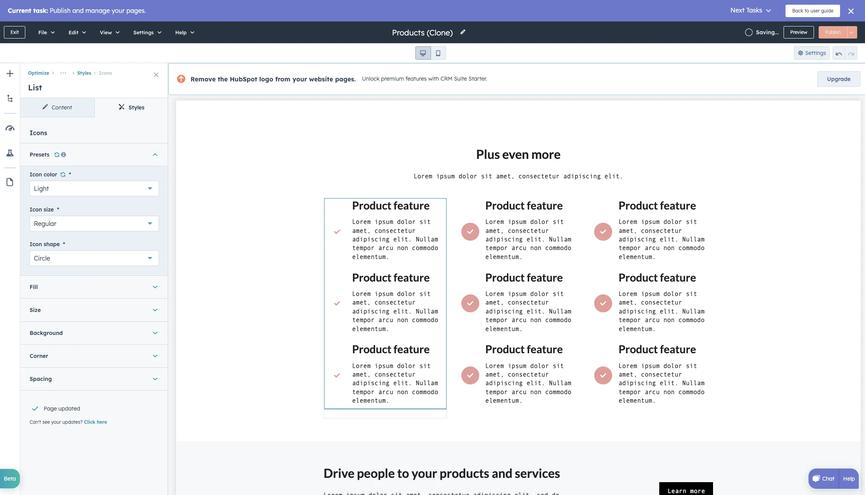 Task type: vqa. For each thing, say whether or not it's contained in the screenshot.
"Data Sync - Sync customer data with HubSpot"
no



Task type: describe. For each thing, give the bounding box(es) containing it.
view button
[[92, 21, 125, 43]]

optimize
[[28, 70, 49, 76]]

0 horizontal spatial settings button
[[125, 21, 167, 43]]

beta
[[4, 476, 16, 483]]

pages.
[[335, 75, 356, 83]]

remove the hubspot logo from your website pages.
[[191, 75, 356, 83]]

unlock
[[362, 75, 380, 82]]

preview
[[791, 29, 808, 35]]

icons inside navigation
[[99, 70, 112, 76]]

features
[[406, 75, 427, 82]]

2 group from the left
[[834, 46, 858, 60]]

caret image for size
[[153, 307, 158, 314]]

tab panel containing icons
[[20, 117, 168, 496]]

starter.
[[469, 75, 488, 82]]

list
[[28, 83, 42, 92]]

presets button
[[30, 144, 159, 166]]

remove
[[191, 75, 216, 83]]

icon for regular
[[30, 206, 42, 213]]

suite
[[454, 75, 467, 82]]

optimize button
[[28, 70, 49, 76]]

1 vertical spatial styles
[[129, 104, 145, 111]]

publish
[[826, 29, 842, 35]]

circle button
[[30, 251, 159, 266]]

website
[[309, 75, 333, 83]]

size
[[30, 307, 41, 314]]

caret image for spacing
[[153, 376, 158, 383]]

premium
[[381, 75, 404, 82]]

hubspot
[[230, 75, 258, 83]]

page updated
[[44, 406, 80, 413]]

fill button
[[30, 276, 159, 299]]

publish button
[[819, 26, 848, 39]]

icon for circle
[[30, 241, 42, 248]]

click here button
[[84, 419, 107, 426]]

help inside 'button'
[[175, 29, 187, 35]]

1 group from the left
[[416, 46, 446, 60]]

navigation containing optimize
[[20, 63, 168, 79]]

caret image for fill
[[153, 284, 158, 291]]

1 horizontal spatial help
[[844, 476, 856, 483]]

can't see your updates? click here
[[30, 420, 107, 426]]

updated
[[58, 406, 80, 413]]

updates?
[[62, 420, 83, 426]]

size button
[[30, 299, 159, 322]]

0 vertical spatial styles
[[77, 70, 91, 76]]

view
[[100, 29, 112, 35]]

upgrade link
[[818, 71, 861, 87]]

shape
[[44, 241, 60, 248]]

from
[[276, 75, 291, 83]]

0 horizontal spatial settings
[[134, 29, 154, 35]]

upgrade
[[828, 76, 851, 83]]



Task type: locate. For each thing, give the bounding box(es) containing it.
size
[[44, 206, 54, 213]]

regular
[[34, 220, 56, 228]]

tab panel
[[20, 117, 168, 496]]

settings down preview button
[[806, 50, 827, 57]]

0 vertical spatial icon
[[30, 171, 42, 178]]

group down publish group at the top right
[[834, 46, 858, 60]]

spacing button
[[30, 368, 159, 391]]

background button
[[30, 322, 159, 345]]

1 caret image from the top
[[153, 284, 158, 291]]

can't
[[30, 420, 41, 426]]

edit
[[69, 29, 78, 35]]

light
[[34, 185, 49, 193]]

file button
[[30, 21, 60, 43]]

icon
[[30, 171, 42, 178], [30, 206, 42, 213], [30, 241, 42, 248]]

regular button
[[30, 216, 159, 232]]

edit button
[[60, 21, 92, 43]]

0 vertical spatial your
[[293, 75, 307, 83]]

here
[[97, 420, 107, 426]]

icons right styles button
[[99, 70, 112, 76]]

file
[[38, 29, 47, 35]]

exit
[[11, 29, 19, 35]]

tab list
[[20, 98, 168, 117]]

spacing
[[30, 376, 52, 383]]

beta button
[[0, 470, 20, 489]]

1 icon from the top
[[30, 171, 42, 178]]

see
[[42, 420, 50, 426]]

icon left size
[[30, 206, 42, 213]]

exit link
[[4, 26, 25, 39]]

4 caret image from the top
[[153, 376, 158, 383]]

logo
[[260, 75, 274, 83]]

caret image inside size dropdown button
[[153, 307, 158, 314]]

2 caret image from the top
[[153, 307, 158, 314]]

close image
[[154, 73, 159, 77]]

page
[[44, 406, 57, 413]]

caret image
[[153, 151, 158, 159], [153, 330, 158, 337]]

chat
[[823, 476, 835, 483]]

publish group
[[819, 26, 858, 39]]

1 horizontal spatial settings button
[[795, 46, 830, 60]]

caret image inside corner dropdown button
[[153, 353, 158, 360]]

your right from
[[293, 75, 307, 83]]

preview button
[[784, 26, 815, 39]]

2 icon from the top
[[30, 206, 42, 213]]

light button
[[30, 181, 159, 197]]

caret image inside 'spacing' dropdown button
[[153, 376, 158, 383]]

0 horizontal spatial your
[[51, 420, 61, 426]]

autosaved button
[[751, 28, 780, 37]]

icons
[[99, 70, 112, 76], [30, 129, 47, 137]]

page updated status
[[28, 396, 156, 416]]

the
[[218, 75, 228, 83]]

3 icon from the top
[[30, 241, 42, 248]]

settings right view button
[[134, 29, 154, 35]]

1 vertical spatial your
[[51, 420, 61, 426]]

0 horizontal spatial help
[[175, 29, 187, 35]]

crm
[[441, 75, 453, 82]]

1 vertical spatial icons
[[30, 129, 47, 137]]

corner button
[[30, 345, 159, 368]]

None field
[[392, 27, 456, 38]]

your right see
[[51, 420, 61, 426]]

1 horizontal spatial styles
[[129, 104, 145, 111]]

help button
[[167, 21, 200, 43]]

settings
[[134, 29, 154, 35], [806, 50, 827, 57]]

caret image
[[153, 284, 158, 291], [153, 307, 158, 314], [153, 353, 158, 360], [153, 376, 158, 383]]

1 horizontal spatial your
[[293, 75, 307, 83]]

content
[[52, 104, 72, 111]]

tab list containing content
[[20, 98, 168, 117]]

caret image for corner
[[153, 353, 158, 360]]

autosaved
[[751, 29, 780, 36]]

with
[[429, 75, 439, 82]]

1 vertical spatial caret image
[[153, 330, 158, 337]]

caret image inside background dropdown button
[[153, 330, 158, 337]]

your
[[293, 75, 307, 83], [51, 420, 61, 426]]

navigation
[[20, 63, 168, 79]]

styles link
[[94, 98, 168, 117]]

2 caret image from the top
[[153, 330, 158, 337]]

1 vertical spatial help
[[844, 476, 856, 483]]

1 vertical spatial icon
[[30, 206, 42, 213]]

presets
[[30, 151, 49, 158]]

help
[[175, 29, 187, 35], [844, 476, 856, 483]]

caret image for presets dropdown button
[[153, 151, 158, 159]]

0 vertical spatial caret image
[[153, 151, 158, 159]]

styles
[[77, 70, 91, 76], [129, 104, 145, 111]]

0 horizontal spatial group
[[416, 46, 446, 60]]

background
[[30, 330, 63, 337]]

0 vertical spatial settings button
[[125, 21, 167, 43]]

0 horizontal spatial icons
[[30, 129, 47, 137]]

click
[[84, 420, 95, 426]]

icon size
[[30, 206, 54, 213]]

1 horizontal spatial settings
[[806, 50, 827, 57]]

0 vertical spatial help
[[175, 29, 187, 35]]

1 horizontal spatial group
[[834, 46, 858, 60]]

content link
[[20, 98, 94, 117]]

icon color
[[30, 171, 57, 178]]

circle
[[34, 255, 50, 262]]

group
[[416, 46, 446, 60], [834, 46, 858, 60]]

icons inside tab panel
[[30, 129, 47, 137]]

1 vertical spatial settings button
[[795, 46, 830, 60]]

styles button
[[69, 70, 91, 76]]

settings button
[[125, 21, 167, 43], [795, 46, 830, 60]]

color
[[44, 171, 57, 178]]

icons button
[[91, 70, 112, 76]]

fill
[[30, 284, 38, 291]]

0 horizontal spatial styles
[[77, 70, 91, 76]]

icons up presets
[[30, 129, 47, 137]]

corner
[[30, 353, 48, 360]]

icon shape
[[30, 241, 60, 248]]

caret image inside presets dropdown button
[[153, 151, 158, 159]]

2 vertical spatial icon
[[30, 241, 42, 248]]

1 vertical spatial settings
[[806, 50, 827, 57]]

caret image for background dropdown button
[[153, 330, 158, 337]]

group up with
[[416, 46, 446, 60]]

1 horizontal spatial icons
[[99, 70, 112, 76]]

unlock premium features with crm suite starter.
[[362, 75, 488, 82]]

icon left "color"
[[30, 171, 42, 178]]

1 caret image from the top
[[153, 151, 158, 159]]

0 vertical spatial icons
[[99, 70, 112, 76]]

3 caret image from the top
[[153, 353, 158, 360]]

0 vertical spatial settings
[[134, 29, 154, 35]]

caret image inside the fill dropdown button
[[153, 284, 158, 291]]

icon up circle
[[30, 241, 42, 248]]



